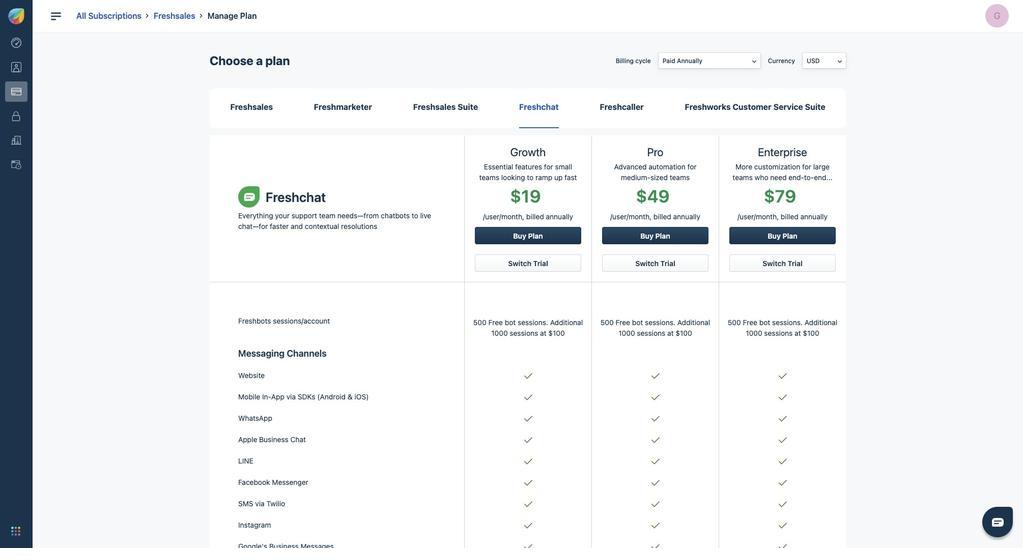Task type: vqa. For each thing, say whether or not it's contained in the screenshot.
middle BILLED
yes



Task type: describe. For each thing, give the bounding box(es) containing it.
2 500 from the left
[[601, 318, 614, 327]]

template
[[462, 247, 487, 254]]

1 at from the left
[[540, 329, 547, 338]]

twilio
[[267, 500, 285, 508]]

mobile
[[238, 393, 260, 401]]

buy plan button for $79
[[730, 227, 836, 245]]

live
[[420, 211, 431, 220]]

...
[[827, 173, 833, 182]]

msas
[[357, 247, 373, 254]]

1 $100 from the left
[[549, 329, 565, 338]]

0 vertical spatial manage
[[208, 11, 238, 20]]

1 free from the left
[[489, 318, 503, 327]]

automation
[[649, 163, 686, 171]]

3 sessions from the left
[[764, 329, 793, 338]]

rich
[[427, 247, 438, 254]]

choose a plan
[[210, 53, 290, 68]]

neo admin center image
[[11, 38, 21, 48]]

1 500 free bot sessions. additional 1000 sessions at $100 from the left
[[473, 318, 583, 338]]

3 sessions. from the left
[[772, 318, 803, 327]]

to inside helps you build company-branded documents like quotes, proposals, msas and ndas using a rich built-in template editor. manage your catalog pricing and discounts; send accurate quotes to contacts.
[[346, 262, 352, 270]]

currency
[[768, 57, 795, 64]]

billed for $79
[[781, 213, 799, 221]]

freshcaller
[[600, 102, 644, 112]]

trial for $49
[[661, 259, 676, 268]]

3 additional from the left
[[805, 318, 838, 327]]

quote
[[387, 224, 410, 233]]

configure
[[325, 224, 363, 233]]

you
[[343, 239, 353, 247]]

channels
[[287, 348, 327, 359]]

users image
[[11, 62, 21, 72]]

1 additional from the left
[[550, 318, 583, 327]]

sized
[[651, 173, 668, 182]]

2 free from the left
[[616, 318, 630, 327]]

buy plan for $79
[[768, 232, 798, 241]]

need
[[771, 173, 787, 182]]

end
[[814, 173, 827, 182]]

chat—for
[[238, 222, 268, 231]]

contextual
[[305, 222, 339, 231]]

usd button
[[803, 53, 846, 68]]

paid annually
[[663, 57, 703, 64]]

company-
[[371, 239, 400, 247]]

2 additional from the left
[[678, 318, 710, 327]]

accurate
[[468, 254, 493, 262]]

2 500 free bot sessions. additional 1000 sessions at $100 from the left
[[601, 318, 710, 338]]

add
[[299, 183, 317, 195]]

teams inside growth essential features for small teams looking to ramp up fast $19
[[479, 173, 499, 182]]

to inside growth essential features for small teams looking to ramp up fast $19
[[527, 173, 534, 182]]

pro
[[647, 146, 664, 159]]

trial
[[396, 183, 412, 195]]

facebook
[[238, 478, 270, 487]]

freshsales suite
[[413, 102, 478, 112]]

your inside everything your support team needs—from chatbots to live chat—for faster and contextual resolutions
[[275, 211, 290, 220]]

chat
[[290, 436, 306, 444]]

website
[[238, 371, 265, 380]]

1 vertical spatial freshchat
[[266, 189, 326, 205]]

send
[[452, 254, 466, 262]]

profile picture image
[[986, 4, 1009, 27]]

sms
[[238, 500, 253, 508]]

1 500 from the left
[[473, 318, 487, 327]]

buy plan for $19
[[513, 232, 543, 241]]

3 500 free bot sessions. additional 1000 sessions at $100 from the left
[[728, 318, 838, 338]]

annually for $79
[[801, 213, 828, 221]]

2 sessions. from the left
[[645, 318, 676, 327]]

buy plan button for $49
[[602, 227, 709, 245]]

2 horizontal spatial and
[[408, 254, 419, 262]]

resolutions
[[341, 222, 377, 231]]

for for add
[[381, 183, 393, 195]]

ons
[[319, 183, 337, 195]]

$49
[[636, 186, 670, 206]]

1 1000 from the left
[[491, 329, 508, 338]]

end-
[[789, 173, 804, 182]]

apple business chat
[[238, 436, 306, 444]]

3 500 from the left
[[728, 318, 741, 327]]

paid annually button
[[659, 53, 761, 68]]

2 sessions from the left
[[637, 329, 666, 338]]

/user/month, for $19
[[483, 213, 525, 221]]

line
[[238, 457, 253, 466]]

advanced
[[614, 163, 647, 171]]

buy for $79
[[768, 232, 781, 241]]

switch for $49
[[636, 259, 659, 268]]

proposals,
[[325, 247, 355, 254]]

3 at from the left
[[795, 329, 801, 338]]

a inside helps you build company-branded documents like quotes, proposals, msas and ndas using a rich built-in template editor. manage your catalog pricing and discounts; send accurate quotes to contacts.
[[422, 247, 426, 254]]

your inside helps you build company-branded documents like quotes, proposals, msas and ndas using a rich built-in template editor. manage your catalog pricing and discounts; send accurate quotes to contacts.
[[349, 254, 362, 262]]

cycle
[[636, 57, 651, 64]]

for inside more customization for large teams who need end-to-end
[[802, 163, 812, 171]]

all subscriptions
[[76, 11, 142, 20]]

freshsales link
[[154, 11, 195, 20]]

$19
[[510, 186, 541, 206]]

(cpq)
[[412, 224, 436, 233]]

total
[[402, 114, 422, 121]]

build
[[355, 239, 369, 247]]

pricing
[[387, 254, 407, 262]]

for for growth
[[544, 163, 553, 171]]

helps
[[325, 239, 341, 247]]

and for ndas
[[375, 247, 385, 254]]

billing cycle
[[616, 57, 651, 64]]

switch trial for to
[[508, 259, 548, 268]]

chatbots
[[381, 211, 410, 220]]

2 at from the left
[[668, 329, 674, 338]]

organization image
[[11, 136, 21, 146]]

who
[[755, 173, 769, 182]]

teams inside more customization for large teams who need end-to-end
[[733, 173, 753, 182]]

apple
[[238, 436, 257, 444]]

paid
[[663, 57, 676, 64]]

quotes,
[[471, 239, 493, 247]]

business
[[259, 436, 289, 444]]

to inside everything your support team needs—from chatbots to live chat—for faster and contextual resolutions
[[412, 211, 418, 220]]

subscriptions
[[88, 11, 142, 20]]

2 $100 from the left
[[676, 329, 692, 338]]

plan down freshmarketer
[[318, 114, 335, 121]]

and for contextual
[[291, 222, 303, 231]]

more
[[736, 163, 753, 171]]

billing
[[616, 57, 634, 64]]

team
[[319, 211, 336, 220]]

freshmarketer
[[314, 102, 372, 112]]

all subscriptions link
[[76, 11, 142, 20]]

1 bot from the left
[[505, 318, 516, 327]]

2 suite from the left
[[805, 102, 826, 112]]

3 free from the left
[[743, 318, 758, 327]]

features
[[515, 163, 542, 171]]

documents
[[426, 239, 458, 247]]

catalog
[[364, 254, 385, 262]]

1 horizontal spatial enterprise
[[758, 146, 807, 159]]

ios)
[[355, 393, 369, 401]]



Task type: locate. For each thing, give the bounding box(es) containing it.
1 sessions from the left
[[510, 329, 538, 338]]

for up ramp
[[544, 163, 553, 171]]

2 horizontal spatial bot
[[760, 318, 770, 327]]

2 horizontal spatial at
[[795, 329, 801, 338]]

0 horizontal spatial a
[[256, 53, 263, 68]]

all
[[76, 11, 86, 20]]

2 horizontal spatial buy plan button
[[730, 227, 836, 245]]

1 switch trial from the left
[[508, 259, 548, 268]]

for up to-
[[802, 163, 812, 171]]

1 vertical spatial a
[[422, 247, 426, 254]]

your up faster
[[275, 211, 290, 220]]

1 sessions. from the left
[[518, 318, 548, 327]]

1 horizontal spatial /user/month, billed annually
[[610, 213, 701, 221]]

(android
[[317, 393, 346, 401]]

a left rich
[[422, 247, 426, 254]]

for inside growth essential features for small teams looking to ramp up fast $19
[[544, 163, 553, 171]]

manage up choose on the top left of page
[[208, 11, 238, 20]]

2 buy plan from the left
[[641, 232, 670, 241]]

trial for $19
[[533, 259, 548, 268]]

built-
[[440, 247, 455, 254]]

1 switch trial button from the left
[[475, 255, 581, 272]]

plan
[[265, 53, 290, 68]]

1 teams from the left
[[479, 173, 499, 182]]

annually for $49
[[673, 213, 701, 221]]

service
[[774, 102, 803, 112]]

1 horizontal spatial and
[[375, 247, 385, 254]]

3 /user/month, from the left
[[738, 213, 779, 221]]

app
[[271, 393, 285, 401]]

switch
[[508, 259, 532, 268], [636, 259, 659, 268], [763, 259, 786, 268]]

annually
[[677, 57, 703, 64]]

freshsales
[[154, 11, 195, 20], [334, 85, 381, 96], [230, 102, 273, 112], [413, 102, 456, 112]]

2 /user/month, from the left
[[610, 213, 652, 221]]

needs—from
[[338, 211, 379, 220]]

3 bot from the left
[[760, 318, 770, 327]]

0 horizontal spatial switch trial button
[[475, 255, 581, 272]]

/user/month, billed annually for $79
[[738, 213, 828, 221]]

/user/month, billed annually
[[483, 213, 573, 221], [610, 213, 701, 221], [738, 213, 828, 221]]

to-
[[804, 173, 814, 182]]

customer
[[733, 102, 772, 112]]

0 horizontal spatial 500 free bot sessions. additional 1000 sessions at $100
[[473, 318, 583, 338]]

freshdesk_messaging_cloud image
[[238, 186, 260, 208]]

/user/month, down $49
[[610, 213, 652, 221]]

usd
[[807, 57, 820, 64]]

&
[[348, 393, 353, 401]]

icon/check big image
[[524, 373, 532, 380], [651, 373, 660, 380], [779, 373, 787, 380], [524, 395, 532, 401], [651, 395, 660, 401], [779, 395, 787, 401], [524, 416, 532, 422], [651, 416, 660, 422], [779, 416, 787, 422], [524, 438, 532, 444], [651, 438, 660, 444], [779, 438, 787, 444], [524, 459, 532, 465], [651, 459, 660, 465], [779, 459, 787, 465], [524, 480, 532, 486], [651, 480, 660, 486], [779, 480, 787, 486], [524, 502, 532, 508], [651, 502, 660, 508], [779, 502, 787, 508], [524, 523, 532, 529], [651, 523, 660, 529], [779, 523, 787, 529], [524, 544, 532, 548], [651, 544, 660, 548], [779, 544, 787, 548]]

via right sms
[[255, 500, 265, 508]]

2 trial from the left
[[661, 259, 676, 268]]

2 horizontal spatial to
[[527, 173, 534, 182]]

2 switch trial button from the left
[[602, 255, 709, 272]]

1 horizontal spatial a
[[422, 247, 426, 254]]

0 horizontal spatial sessions.
[[518, 318, 548, 327]]

plan down $49
[[656, 232, 670, 241]]

2 horizontal spatial buy plan
[[768, 232, 798, 241]]

manage
[[208, 11, 238, 20], [325, 254, 348, 262]]

0 horizontal spatial and
[[291, 222, 303, 231]]

billed for $49
[[654, 213, 671, 221]]

/user/month, for $49
[[610, 213, 652, 221]]

0 horizontal spatial freshchat
[[266, 189, 326, 205]]

enterprise up customization
[[758, 146, 807, 159]]

0 horizontal spatial buy plan
[[513, 232, 543, 241]]

everything
[[238, 211, 273, 220]]

0 horizontal spatial billed
[[526, 213, 544, 221]]

editor.
[[489, 247, 507, 254]]

/user/month, billed annually down the $19 at the top of the page
[[483, 213, 573, 221]]

your
[[275, 211, 290, 220], [349, 254, 362, 262]]

0 horizontal spatial switch
[[508, 259, 532, 268]]

1 horizontal spatial at
[[668, 329, 674, 338]]

annually
[[546, 213, 573, 221], [673, 213, 701, 221], [801, 213, 828, 221]]

plan up choose a plan
[[240, 11, 257, 20]]

buy plan down $49
[[641, 232, 670, 241]]

0 vertical spatial via
[[286, 393, 296, 401]]

3 /user/month, billed annually from the left
[[738, 213, 828, 221]]

billed for $19
[[526, 213, 544, 221]]

support
[[292, 211, 317, 220]]

medium-
[[621, 173, 651, 182]]

in
[[455, 247, 460, 254]]

0 horizontal spatial free
[[489, 318, 503, 327]]

0 horizontal spatial /user/month,
[[483, 213, 525, 221]]

teams inside 'pro advanced automation for medium-sized teams $49'
[[670, 173, 690, 182]]

1 horizontal spatial teams
[[670, 173, 690, 182]]

1 buy from the left
[[513, 232, 526, 241]]

1 horizontal spatial 1000
[[619, 329, 635, 338]]

0 horizontal spatial additional
[[550, 318, 583, 327]]

3 switch trial button from the left
[[730, 255, 836, 272]]

freshbots
[[238, 317, 271, 326]]

3 teams from the left
[[733, 173, 753, 182]]

manage plan
[[208, 11, 257, 20]]

2 /user/month, billed annually from the left
[[610, 213, 701, 221]]

teams down essential
[[479, 173, 499, 182]]

freshworks
[[685, 102, 731, 112]]

buy plan button up the editor. on the top left of page
[[475, 227, 581, 245]]

switch trial button for to
[[475, 255, 581, 272]]

buy plan button for $19
[[475, 227, 581, 245]]

annually for $19
[[546, 213, 573, 221]]

500 free bot sessions. additional 1000 sessions at $100
[[473, 318, 583, 338], [601, 318, 710, 338], [728, 318, 838, 338]]

buy plan down $79 on the right
[[768, 232, 798, 241]]

2 horizontal spatial annually
[[801, 213, 828, 221]]

3 $100 from the left
[[803, 329, 820, 338]]

1 annually from the left
[[546, 213, 573, 221]]

1 horizontal spatial buy plan button
[[602, 227, 709, 245]]

/user/month, down $79 on the right
[[738, 213, 779, 221]]

3 trial from the left
[[788, 259, 803, 268]]

1 horizontal spatial manage
[[325, 254, 348, 262]]

for left trial in the left of the page
[[381, 183, 393, 195]]

messenger
[[272, 478, 308, 487]]

billed down $49
[[654, 213, 671, 221]]

to right the quotes
[[346, 262, 352, 270]]

for
[[544, 163, 553, 171], [688, 163, 697, 171], [802, 163, 812, 171], [381, 183, 393, 195]]

security image
[[11, 111, 21, 121]]

1 horizontal spatial switch trial
[[636, 259, 676, 268]]

via
[[286, 393, 296, 401], [255, 500, 265, 508]]

3 annually from the left
[[801, 213, 828, 221]]

1 horizontal spatial buy
[[641, 232, 654, 241]]

contacts.
[[354, 262, 381, 270]]

2 horizontal spatial sessions.
[[772, 318, 803, 327]]

and down support
[[291, 222, 303, 231]]

0 vertical spatial enterprise
[[318, 127, 358, 136]]

to left live
[[412, 211, 418, 220]]

2 horizontal spatial sessions
[[764, 329, 793, 338]]

users
[[423, 114, 444, 121]]

/user/month, billed annually for $49
[[610, 213, 701, 221]]

and left "ndas"
[[375, 247, 385, 254]]

switch trial button for $49
[[602, 255, 709, 272]]

annually down to-
[[801, 213, 828, 221]]

/user/month, billed annually down $79 on the right
[[738, 213, 828, 221]]

fast
[[565, 173, 577, 182]]

2 annually from the left
[[673, 213, 701, 221]]

0 horizontal spatial annually
[[546, 213, 573, 221]]

0 horizontal spatial suite
[[458, 102, 478, 112]]

1 horizontal spatial /user/month,
[[610, 213, 652, 221]]

freshworks icon image
[[8, 8, 24, 24]]

None checkbox
[[312, 225, 320, 234]]

freshworks switcher image
[[11, 527, 20, 536]]

freshbots sessions/account
[[238, 317, 330, 326]]

teams down automation
[[670, 173, 690, 182]]

1 horizontal spatial sessions
[[637, 329, 666, 338]]

2 horizontal spatial switch trial
[[763, 259, 803, 268]]

and inside everything your support team needs—from chatbots to live chat—for faster and contextual resolutions
[[291, 222, 303, 231]]

2 vertical spatial to
[[346, 262, 352, 270]]

plan down the $19 at the top of the page
[[528, 232, 543, 241]]

0 horizontal spatial /user/month, billed annually
[[483, 213, 573, 221]]

1 horizontal spatial 500 free bot sessions. additional 1000 sessions at $100
[[601, 318, 710, 338]]

0 horizontal spatial trial
[[533, 259, 548, 268]]

buy down $79 on the right
[[768, 232, 781, 241]]

and down branded
[[408, 254, 419, 262]]

2 horizontal spatial /user/month, billed annually
[[738, 213, 828, 221]]

2 switch from the left
[[636, 259, 659, 268]]

via right app
[[286, 393, 296, 401]]

1 switch from the left
[[508, 259, 532, 268]]

1 vertical spatial your
[[349, 254, 362, 262]]

3 billed from the left
[[781, 213, 799, 221]]

0 horizontal spatial manage
[[208, 11, 238, 20]]

more customization for large teams who need end-to-end
[[733, 163, 832, 182]]

2 horizontal spatial free
[[743, 318, 758, 327]]

2 horizontal spatial switch trial button
[[730, 255, 836, 272]]

3 switch trial from the left
[[763, 259, 803, 268]]

buy down $49
[[641, 232, 654, 241]]

1 /user/month, from the left
[[483, 213, 525, 221]]

0 vertical spatial a
[[256, 53, 263, 68]]

2 horizontal spatial buy
[[768, 232, 781, 241]]

buy for $19
[[513, 232, 526, 241]]

0 horizontal spatial teams
[[479, 173, 499, 182]]

0 horizontal spatial 1000
[[491, 329, 508, 338]]

switch trial for $49
[[636, 259, 676, 268]]

/user/month, down the $19 at the top of the page
[[483, 213, 525, 221]]

buy for $49
[[641, 232, 654, 241]]

helps you build company-branded documents like quotes, proposals, msas and ndas using a rich built-in template editor. manage your catalog pricing and discounts; send accurate quotes to contacts.
[[325, 239, 507, 270]]

for right automation
[[688, 163, 697, 171]]

1 horizontal spatial 500
[[601, 318, 614, 327]]

faster
[[270, 222, 289, 231]]

0 horizontal spatial switch trial
[[508, 259, 548, 268]]

1 horizontal spatial buy plan
[[641, 232, 670, 241]]

plan for $49
[[656, 232, 670, 241]]

annually down up
[[546, 213, 573, 221]]

0 vertical spatial your
[[275, 211, 290, 220]]

0 horizontal spatial bot
[[505, 318, 516, 327]]

None text field
[[402, 127, 433, 142]]

0 vertical spatial to
[[527, 173, 534, 182]]

2 buy from the left
[[641, 232, 654, 241]]

small
[[555, 163, 572, 171]]

3 1000 from the left
[[746, 329, 763, 338]]

/user/month, billed annually for $19
[[483, 213, 573, 221]]

0 horizontal spatial via
[[255, 500, 265, 508]]

1 buy plan from the left
[[513, 232, 543, 241]]

2 switch trial from the left
[[636, 259, 676, 268]]

teams down more
[[733, 173, 753, 182]]

billed down the $19 at the top of the page
[[526, 213, 544, 221]]

1 vertical spatial via
[[255, 500, 265, 508]]

like
[[460, 239, 469, 247]]

2 horizontal spatial trial
[[788, 259, 803, 268]]

large
[[814, 163, 830, 171]]

customization
[[754, 163, 801, 171]]

1 suite from the left
[[458, 102, 478, 112]]

messaging
[[238, 348, 285, 359]]

1 horizontal spatial switch trial button
[[602, 255, 709, 272]]

1 horizontal spatial sessions.
[[645, 318, 676, 327]]

looking
[[501, 173, 525, 182]]

buy plan down the $19 at the top of the page
[[513, 232, 543, 241]]

1 trial from the left
[[533, 259, 548, 268]]

1 horizontal spatial suite
[[805, 102, 826, 112]]

quotes
[[325, 262, 345, 270]]

2 horizontal spatial switch
[[763, 259, 786, 268]]

pro advanced automation for medium-sized teams $49
[[614, 146, 699, 206]]

annually down 'pro advanced automation for medium-sized teams $49'
[[673, 213, 701, 221]]

1 horizontal spatial freshchat
[[519, 102, 559, 112]]

1 horizontal spatial additional
[[678, 318, 710, 327]]

up
[[554, 173, 563, 182]]

essential
[[484, 163, 513, 171]]

switch for to
[[508, 259, 532, 268]]

plan for $19
[[528, 232, 543, 241]]

branded
[[400, 239, 424, 247]]

to
[[527, 173, 534, 182], [412, 211, 418, 220], [346, 262, 352, 270]]

1 vertical spatial to
[[412, 211, 418, 220]]

1 billed from the left
[[526, 213, 544, 221]]

1 horizontal spatial bot
[[632, 318, 643, 327]]

sms via twilio
[[238, 500, 285, 508]]

buy plan for $49
[[641, 232, 670, 241]]

2 horizontal spatial 1000
[[746, 329, 763, 338]]

1 horizontal spatial via
[[286, 393, 296, 401]]

free
[[489, 318, 503, 327], [616, 318, 630, 327], [743, 318, 758, 327]]

freshchat up support
[[266, 189, 326, 205]]

3 buy plan from the left
[[768, 232, 798, 241]]

switch trial
[[508, 259, 548, 268], [636, 259, 676, 268], [763, 259, 803, 268]]

freshworks customer service suite
[[685, 102, 826, 112]]

using
[[405, 247, 421, 254]]

plan for $79
[[783, 232, 798, 241]]

2 bot from the left
[[632, 318, 643, 327]]

whatsapp
[[238, 414, 272, 423]]

3 switch from the left
[[763, 259, 786, 268]]

buy right the quotes,
[[513, 232, 526, 241]]

trial for $79
[[788, 259, 803, 268]]

instagram
[[238, 521, 271, 530]]

manage down helps
[[325, 254, 348, 262]]

add ons available for trial
[[299, 183, 412, 195]]

2 horizontal spatial additional
[[805, 318, 838, 327]]

2 horizontal spatial 500
[[728, 318, 741, 327]]

/user/month, for $79
[[738, 213, 779, 221]]

2 horizontal spatial teams
[[733, 173, 753, 182]]

1 horizontal spatial switch
[[636, 259, 659, 268]]

1 horizontal spatial annually
[[673, 213, 701, 221]]

discounts;
[[421, 254, 451, 262]]

0 vertical spatial freshchat
[[519, 102, 559, 112]]

buy plan button down $49
[[602, 227, 709, 245]]

0 horizontal spatial buy
[[513, 232, 526, 241]]

2 teams from the left
[[670, 173, 690, 182]]

growth
[[511, 146, 546, 159]]

price
[[365, 224, 385, 233]]

for inside 'pro advanced automation for medium-sized teams $49'
[[688, 163, 697, 171]]

2 1000 from the left
[[619, 329, 635, 338]]

1 vertical spatial enterprise
[[758, 146, 807, 159]]

3 buy plan button from the left
[[730, 227, 836, 245]]

in-
[[262, 393, 271, 401]]

0 horizontal spatial at
[[540, 329, 547, 338]]

/user/month, billed annually down $49
[[610, 213, 701, 221]]

0 horizontal spatial enterprise
[[318, 127, 358, 136]]

1 buy plan button from the left
[[475, 227, 581, 245]]

audit logs image
[[11, 160, 21, 170]]

1 horizontal spatial free
[[616, 318, 630, 327]]

1 vertical spatial manage
[[325, 254, 348, 262]]

0 horizontal spatial buy plan button
[[475, 227, 581, 245]]

for for pro
[[688, 163, 697, 171]]

my subscriptions image
[[11, 87, 21, 97]]

buy plan button
[[475, 227, 581, 245], [602, 227, 709, 245], [730, 227, 836, 245]]

0 horizontal spatial your
[[275, 211, 290, 220]]

1 horizontal spatial $100
[[676, 329, 692, 338]]

total users
[[402, 114, 444, 121]]

ramp
[[536, 173, 553, 182]]

2 billed from the left
[[654, 213, 671, 221]]

0 horizontal spatial $100
[[549, 329, 565, 338]]

plan
[[240, 11, 257, 20], [318, 114, 335, 121], [528, 232, 543, 241], [656, 232, 670, 241], [783, 232, 798, 241]]

freshchat up growth
[[519, 102, 559, 112]]

1 horizontal spatial your
[[349, 254, 362, 262]]

enterprise down freshmarketer
[[318, 127, 358, 136]]

plan down $79 on the right
[[783, 232, 798, 241]]

buy plan button down $79 on the right
[[730, 227, 836, 245]]

2 horizontal spatial billed
[[781, 213, 799, 221]]

billed down $79 on the right
[[781, 213, 799, 221]]

$100
[[549, 329, 565, 338], [676, 329, 692, 338], [803, 329, 820, 338]]

your down build
[[349, 254, 362, 262]]

1 horizontal spatial trial
[[661, 259, 676, 268]]

and
[[291, 222, 303, 231], [375, 247, 385, 254], [408, 254, 419, 262]]

1 /user/month, billed annually from the left
[[483, 213, 573, 221]]

to down features
[[527, 173, 534, 182]]

0 horizontal spatial 500
[[473, 318, 487, 327]]

sessions.
[[518, 318, 548, 327], [645, 318, 676, 327], [772, 318, 803, 327]]

a left plan
[[256, 53, 263, 68]]

2 buy plan button from the left
[[602, 227, 709, 245]]

1 horizontal spatial billed
[[654, 213, 671, 221]]

3 buy from the left
[[768, 232, 781, 241]]

2 horizontal spatial /user/month,
[[738, 213, 779, 221]]

2 horizontal spatial 500 free bot sessions. additional 1000 sessions at $100
[[728, 318, 838, 338]]

1 horizontal spatial to
[[412, 211, 418, 220]]

freshsales image
[[318, 85, 330, 97]]

manage inside helps you build company-branded documents like quotes, proposals, msas and ndas using a rich built-in template editor. manage your catalog pricing and discounts; send accurate quotes to contacts.
[[325, 254, 348, 262]]

0 horizontal spatial to
[[346, 262, 352, 270]]

0 horizontal spatial sessions
[[510, 329, 538, 338]]



